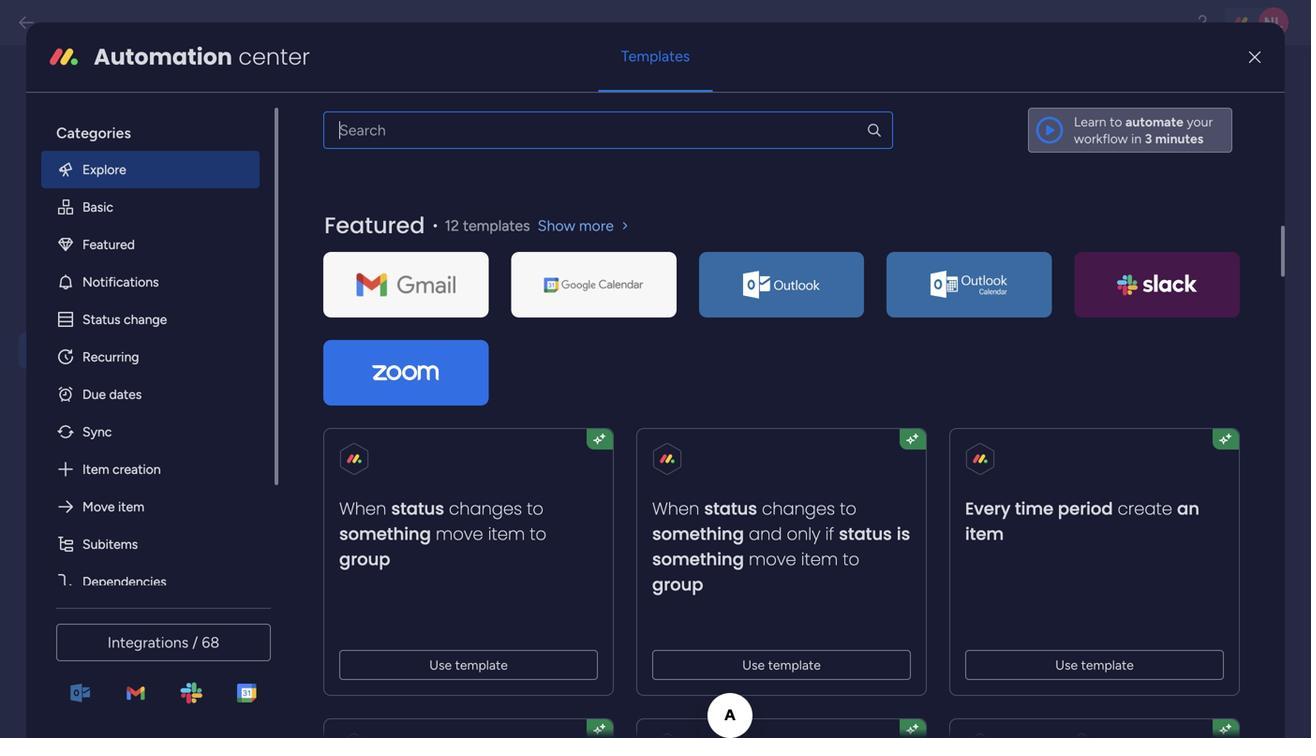 Task type: describe. For each thing, give the bounding box(es) containing it.
security
[[70, 299, 132, 319]]

keep
[[605, 397, 635, 414]]

documentation
[[419, 256, 516, 273]]

users
[[70, 258, 113, 278]]

period
[[1058, 497, 1113, 521]]

/
[[192, 634, 198, 652]]

an
[[1177, 497, 1200, 521]]

and
[[749, 522, 782, 546]]

gives
[[501, 355, 533, 372]]

permissions button
[[19, 580, 236, 616]]

billing
[[70, 382, 114, 402]]

learn inside administration learn more
[[33, 120, 68, 137]]

in
[[311, 199, 321, 214]]

categories list box
[[41, 108, 278, 601]]

explore
[[82, 161, 126, 177]]

developers.monday.com
[[367, 277, 521, 294]]

personal api token
[[311, 136, 431, 153]]

use template button for move item to
[[339, 650, 598, 680]]

usage stats button
[[19, 415, 236, 451]]

show more link
[[538, 216, 633, 235]]

status for move
[[391, 497, 444, 521]]

if
[[825, 522, 834, 546]]

basic
[[82, 199, 113, 215]]

every time period create
[[966, 497, 1177, 521]]

security button
[[19, 291, 236, 328]]

more inside administration learn more
[[71, 120, 104, 137]]

general button
[[19, 167, 236, 204]]

1 horizontal spatial more
[[579, 217, 614, 235]]

content directory
[[70, 505, 204, 525]]

customization
[[70, 217, 179, 237]]

cross account copier
[[69, 629, 178, 674]]

featured inside option
[[82, 236, 135, 252]]

dependencies option
[[41, 563, 260, 601]]

developers.monday.com link
[[367, 277, 521, 294]]

only for personal
[[445, 199, 468, 214]]

content directory button
[[19, 497, 236, 534]]

when for when status changes   to something and only if status is something move item to group
[[652, 497, 700, 521]]

workflow
[[1074, 131, 1128, 146]]

categories
[[56, 124, 131, 142]]

token
[[392, 418, 428, 435]]

recurring
[[82, 349, 139, 365]]

important
[[523, 397, 585, 414]]

status change
[[82, 311, 167, 327]]

1 horizontal spatial app
[[448, 355, 472, 372]]

billing button
[[19, 374, 236, 410]]

2 horizontal spatial status
[[839, 522, 892, 546]]

permissions
[[70, 588, 159, 608]]

group inside when status changes   to something move item to group
[[339, 548, 390, 572]]

the for the api documentation can be found at developers.monday.com
[[367, 256, 391, 273]]

something for and
[[652, 522, 744, 546]]

1 horizontal spatial monday
[[599, 376, 650, 393]]

in inside the monday app api gives you powerful capabilities in order to enhance your monday app experience. it's very important to keep your api token secure.
[[442, 376, 453, 393]]

search image
[[866, 122, 883, 139]]

featured option
[[41, 226, 260, 263]]

noah lott image
[[1259, 7, 1289, 37]]

3
[[1145, 131, 1152, 146]]

api right the new
[[371, 199, 390, 214]]

minutes
[[1156, 131, 1204, 146]]

item inside when status changes   to something move item to group
[[488, 522, 525, 546]]

tokens
[[542, 199, 578, 214]]

order
[[456, 376, 490, 393]]

change
[[124, 311, 167, 327]]

copier
[[69, 654, 116, 674]]

automate
[[1126, 114, 1184, 130]]

personal
[[471, 199, 517, 214]]

api left tokens
[[520, 199, 539, 214]]

use template button for and only if
[[652, 650, 911, 680]]

learn more link
[[33, 118, 236, 139]]

usage stats
[[70, 423, 158, 443]]

very
[[492, 397, 519, 414]]

create
[[1118, 497, 1173, 521]]

learn to automate
[[1074, 114, 1184, 130]]

api v2 token
[[311, 85, 430, 110]]

back to workspace image
[[17, 13, 36, 32]]

in inside your workflow in
[[1132, 131, 1142, 146]]

api right personal
[[368, 136, 390, 153]]

integrations / 68
[[108, 634, 219, 652]]

usage
[[70, 423, 118, 443]]

template for move item to
[[455, 657, 508, 673]]

when status changes   to something and only if status is something move item to group
[[652, 497, 910, 597]]

api up order on the left bottom of the page
[[476, 355, 497, 372]]

customization button
[[19, 209, 236, 245]]

automation  center image
[[49, 42, 79, 72]]

Search for a column type search field
[[323, 111, 893, 149]]

every
[[966, 497, 1011, 521]]

68
[[202, 634, 219, 652]]

general
[[70, 175, 128, 195]]

recurring option
[[41, 338, 260, 376]]

administration learn more
[[33, 80, 220, 137]]

item inside the when status changes   to something and only if status is something move item to group
[[801, 548, 838, 572]]

move inside the when status changes   to something and only if status is something move item to group
[[749, 548, 796, 572]]

you
[[537, 355, 560, 372]]

can
[[519, 256, 542, 273]]

when status changes   to something move item to group
[[339, 497, 547, 572]]

3 minutes
[[1145, 131, 1204, 146]]

your inside your workflow in
[[1187, 114, 1213, 130]]

dates
[[109, 386, 142, 402]]

the for the monday app api gives you powerful capabilities in order to enhance your monday app experience. it's very important to keep your api token secure.
[[367, 355, 391, 372]]

12 templates
[[445, 217, 530, 235]]

apps
[[70, 547, 109, 567]]

capabilities
[[367, 376, 438, 393]]

personal
[[311, 136, 365, 153]]

automation center
[[94, 41, 310, 72]]

status change option
[[41, 301, 260, 338]]

is
[[897, 522, 910, 546]]

only for if
[[787, 522, 821, 546]]

explore option
[[41, 151, 260, 188]]

v2
[[348, 85, 370, 110]]

3 use from the left
[[1056, 657, 1078, 673]]



Task type: locate. For each thing, give the bounding box(es) containing it.
2 changes from the left
[[762, 497, 835, 521]]

group
[[339, 548, 390, 572], [652, 573, 704, 597]]

when inside when status changes   to something move item to group
[[339, 497, 387, 521]]

1 horizontal spatial featured
[[324, 210, 425, 241]]

0 horizontal spatial use template button
[[339, 650, 598, 680]]

2 horizontal spatial use template
[[1056, 657, 1134, 673]]

0 horizontal spatial only
[[445, 199, 468, 214]]

2 use template from the left
[[743, 657, 821, 673]]

1 vertical spatial more
[[579, 217, 614, 235]]

1 the from the top
[[367, 256, 391, 273]]

account
[[117, 629, 178, 649]]

use for and only if
[[743, 657, 765, 673]]

0 horizontal spatial in
[[442, 376, 453, 393]]

api inside button
[[70, 340, 96, 360]]

changes up the if
[[762, 497, 835, 521]]

featured
[[324, 210, 425, 241], [82, 236, 135, 252]]

0 horizontal spatial your
[[567, 376, 595, 393]]

only left the if
[[787, 522, 821, 546]]

use template button
[[339, 650, 598, 680], [652, 650, 911, 680], [966, 650, 1224, 680]]

1 horizontal spatial use template button
[[652, 650, 911, 680]]

center
[[238, 41, 310, 72]]

1 horizontal spatial learn
[[1074, 114, 1107, 130]]

your
[[1187, 114, 1213, 130], [567, 376, 595, 393], [639, 397, 667, 414]]

something for move
[[339, 522, 431, 546]]

item inside an item
[[966, 522, 1004, 546]]

more up explore at the top
[[71, 120, 104, 137]]

0 horizontal spatial template
[[455, 657, 508, 673]]

the
[[324, 199, 342, 214]]

token
[[375, 85, 430, 110], [394, 136, 431, 153]]

the inside the api documentation can be found at developers.monday.com
[[367, 256, 391, 273]]

status for and
[[704, 497, 757, 521]]

up
[[106, 464, 128, 484]]

experience.
[[395, 397, 467, 414]]

due dates option
[[41, 376, 260, 413]]

content
[[70, 505, 132, 525]]

move inside when status changes   to something move item to group
[[436, 522, 483, 546]]

item creation option
[[41, 451, 260, 488]]

apps button
[[19, 539, 236, 575]]

0 vertical spatial app
[[448, 355, 472, 372]]

1 vertical spatial the
[[367, 355, 391, 372]]

there
[[393, 199, 422, 214]]

token right v2
[[375, 85, 430, 110]]

regenerate button
[[613, 130, 686, 160]]

monday
[[394, 355, 445, 372], [599, 376, 650, 393]]

learn up workflow
[[1074, 114, 1107, 130]]

0 horizontal spatial featured
[[82, 236, 135, 252]]

3 use template button from the left
[[966, 650, 1224, 680]]

enhance
[[510, 376, 564, 393]]

1 template from the left
[[455, 657, 508, 673]]

automation
[[94, 41, 232, 72]]

token up there
[[394, 136, 431, 153]]

it's
[[470, 397, 489, 414]]

template for and only if
[[768, 657, 821, 673]]

1 horizontal spatial your
[[639, 397, 667, 414]]

templates
[[463, 217, 530, 235]]

1 use template button from the left
[[339, 650, 598, 680]]

administration
[[33, 80, 220, 113]]

0 horizontal spatial group
[[339, 548, 390, 572]]

2 horizontal spatial your
[[1187, 114, 1213, 130]]

to
[[1110, 114, 1123, 130], [493, 376, 507, 393], [588, 397, 602, 414], [527, 497, 544, 521], [840, 497, 857, 521], [530, 522, 547, 546], [843, 548, 860, 572]]

0 vertical spatial only
[[445, 199, 468, 214]]

move
[[82, 499, 115, 515]]

group inside the when status changes   to something and only if status is something move item to group
[[652, 573, 704, 597]]

only inside the when status changes   to something and only if status is something move item to group
[[787, 522, 821, 546]]

categories heading
[[41, 108, 260, 151]]

token for personal api token
[[394, 136, 431, 153]]

api inside the api documentation can be found at developers.monday.com
[[394, 256, 416, 273]]

show
[[538, 217, 576, 235]]

1 vertical spatial in
[[442, 376, 453, 393]]

the inside the monday app api gives you powerful capabilities in order to enhance your monday app experience. it's very important to keep your api token secure.
[[367, 355, 391, 372]]

0 horizontal spatial learn
[[33, 120, 68, 137]]

0 horizontal spatial when
[[339, 497, 387, 521]]

1 vertical spatial group
[[652, 573, 704, 597]]

monday up "keep"
[[599, 376, 650, 393]]

0 vertical spatial the
[[367, 256, 391, 273]]

item inside option
[[118, 499, 144, 515]]

1 vertical spatial move
[[749, 548, 796, 572]]

1 horizontal spatial template
[[768, 657, 821, 673]]

monday up the capabilities
[[394, 355, 445, 372]]

changes inside when status changes   to something move item to group
[[449, 497, 522, 521]]

0 horizontal spatial changes
[[449, 497, 522, 521]]

1 horizontal spatial move
[[749, 548, 796, 572]]

1 changes from the left
[[449, 497, 522, 521]]

1 vertical spatial monday
[[599, 376, 650, 393]]

3 template from the left
[[1081, 657, 1134, 673]]

subitems option
[[41, 526, 260, 563]]

your workflow in
[[1074, 114, 1213, 146]]

move
[[436, 522, 483, 546], [749, 548, 796, 572]]

0 horizontal spatial app
[[367, 397, 391, 414]]

due dates
[[82, 386, 142, 402]]

only up 12
[[445, 199, 468, 214]]

integrations / 68 button
[[56, 624, 271, 662]]

due
[[82, 386, 106, 402]]

changes for item
[[449, 497, 522, 521]]

0 vertical spatial more
[[71, 120, 104, 137]]

use template for move item to
[[429, 657, 508, 673]]

0 horizontal spatial use
[[429, 657, 452, 673]]

directory
[[137, 505, 204, 525]]

secure.
[[431, 418, 477, 435]]

your down powerful
[[567, 376, 595, 393]]

3 use template from the left
[[1056, 657, 1134, 673]]

2 the from the top
[[367, 355, 391, 372]]

featured right in
[[324, 210, 425, 241]]

creation
[[113, 461, 161, 477]]

item
[[82, 461, 109, 477]]

0 horizontal spatial move
[[436, 522, 483, 546]]

status
[[82, 311, 121, 327]]

2 use from the left
[[743, 657, 765, 673]]

api left the token
[[367, 418, 389, 435]]

api down status
[[70, 340, 96, 360]]

status right the if
[[839, 522, 892, 546]]

new
[[345, 199, 368, 214]]

more right show
[[579, 217, 614, 235]]

0 vertical spatial monday
[[394, 355, 445, 372]]

1 horizontal spatial when
[[652, 497, 700, 521]]

the api documentation can be found at developers.monday.com
[[367, 256, 618, 294]]

only
[[445, 199, 468, 214], [787, 522, 821, 546]]

0 horizontal spatial status
[[391, 497, 444, 521]]

2 use template button from the left
[[652, 650, 911, 680]]

show more
[[538, 217, 614, 235]]

time
[[1015, 497, 1054, 521]]

are
[[425, 199, 442, 214]]

basic option
[[41, 188, 260, 226]]

users button
[[19, 250, 236, 286]]

cross
[[69, 629, 112, 649]]

when for when status changes   to something move item to group
[[339, 497, 387, 521]]

0 horizontal spatial monday
[[394, 355, 445, 372]]

1 vertical spatial token
[[394, 136, 431, 153]]

2 vertical spatial your
[[639, 397, 667, 414]]

tidy up button
[[19, 456, 236, 493]]

1 use template from the left
[[429, 657, 508, 673]]

1 use from the left
[[429, 657, 452, 673]]

0 vertical spatial your
[[1187, 114, 1213, 130]]

the
[[367, 256, 391, 273], [367, 355, 391, 372]]

1 horizontal spatial group
[[652, 573, 704, 597]]

changes for only
[[762, 497, 835, 521]]

move item option
[[41, 488, 260, 526]]

use template for and only if
[[743, 657, 821, 673]]

0 horizontal spatial more
[[71, 120, 104, 137]]

help image
[[1193, 13, 1212, 32]]

status up and
[[704, 497, 757, 521]]

app down the capabilities
[[367, 397, 391, 414]]

2 template from the left
[[768, 657, 821, 673]]

use template
[[429, 657, 508, 673], [743, 657, 821, 673], [1056, 657, 1134, 673]]

when
[[339, 497, 387, 521], [652, 497, 700, 521]]

regenerate
[[620, 138, 679, 152]]

the down the new
[[367, 256, 391, 273]]

move item
[[82, 499, 144, 515]]

at
[[605, 256, 618, 273]]

more
[[71, 120, 104, 137], [579, 217, 614, 235]]

in left order on the left bottom of the page
[[442, 376, 453, 393]]

sync
[[82, 424, 112, 440]]

1 when from the left
[[339, 497, 387, 521]]

1 vertical spatial only
[[787, 522, 821, 546]]

be
[[545, 256, 561, 273]]

status inside when status changes   to something move item to group
[[391, 497, 444, 521]]

1 vertical spatial your
[[567, 376, 595, 393]]

0 vertical spatial in
[[1132, 131, 1142, 146]]

dependencies
[[82, 574, 167, 590]]

0 vertical spatial group
[[339, 548, 390, 572]]

api left v2
[[311, 85, 343, 110]]

in the new api there are only personal api tokens
[[311, 199, 578, 214]]

the up the capabilities
[[367, 355, 391, 372]]

the monday app api gives you powerful capabilities in order to enhance your monday app experience. it's very important to keep your api token secure.
[[367, 355, 667, 435]]

0 vertical spatial move
[[436, 522, 483, 546]]

changes down secure.
[[449, 497, 522, 521]]

your right "keep"
[[639, 397, 667, 414]]

1 horizontal spatial changes
[[762, 497, 835, 521]]

something inside when status changes   to something move item to group
[[339, 522, 431, 546]]

1 horizontal spatial in
[[1132, 131, 1142, 146]]

api up developers.monday.com link
[[394, 256, 416, 273]]

item creation
[[82, 461, 161, 477]]

when inside the when status changes   to something and only if status is something move item to group
[[652, 497, 700, 521]]

1 horizontal spatial status
[[704, 497, 757, 521]]

tidy
[[70, 464, 102, 484]]

sync option
[[41, 413, 260, 451]]

powerful
[[564, 355, 619, 372]]

app up order on the left bottom of the page
[[448, 355, 472, 372]]

integrations
[[108, 634, 189, 652]]

notifications option
[[41, 263, 260, 301]]

token for api v2 token
[[375, 85, 430, 110]]

1 horizontal spatial only
[[787, 522, 821, 546]]

your up minutes on the top of page
[[1187, 114, 1213, 130]]

api
[[311, 85, 343, 110], [368, 136, 390, 153], [371, 199, 390, 214], [520, 199, 539, 214], [394, 256, 416, 273], [70, 340, 96, 360], [476, 355, 497, 372], [367, 418, 389, 435]]

subitems
[[82, 536, 138, 552]]

2 horizontal spatial use
[[1056, 657, 1078, 673]]

1 horizontal spatial use template
[[743, 657, 821, 673]]

cross account copier button
[[19, 621, 236, 683]]

use for move item to
[[429, 657, 452, 673]]

changes inside the when status changes   to something and only if status is something move item to group
[[762, 497, 835, 521]]

learn
[[1074, 114, 1107, 130], [33, 120, 68, 137]]

status down the token
[[391, 497, 444, 521]]

2 horizontal spatial template
[[1081, 657, 1134, 673]]

api button
[[19, 332, 236, 369]]

in left 3
[[1132, 131, 1142, 146]]

None search field
[[323, 111, 893, 149]]

learn down automation  center image
[[33, 120, 68, 137]]

0 horizontal spatial use template
[[429, 657, 508, 673]]

1 vertical spatial app
[[367, 397, 391, 414]]

featured up users
[[82, 236, 135, 252]]

0 vertical spatial token
[[375, 85, 430, 110]]

2 horizontal spatial use template button
[[966, 650, 1224, 680]]

2 when from the left
[[652, 497, 700, 521]]

1 horizontal spatial use
[[743, 657, 765, 673]]

found
[[564, 256, 602, 273]]



Task type: vqa. For each thing, say whether or not it's contained in the screenshot.
right "more"
yes



